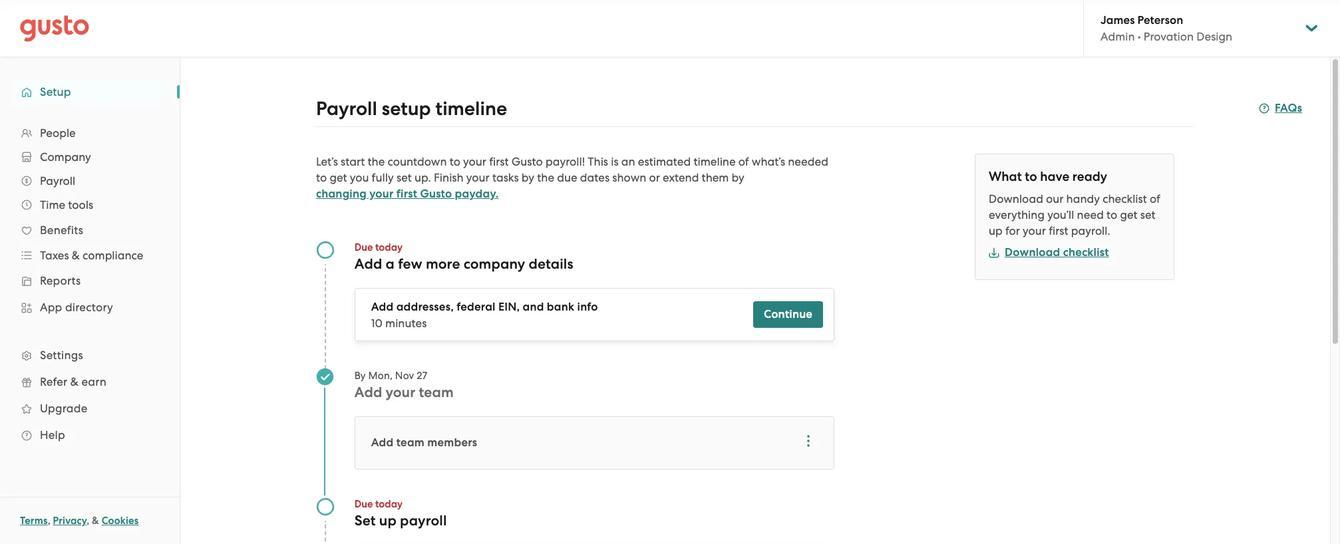 Task type: locate. For each thing, give the bounding box(es) containing it.
up inside due today set up payroll
[[379, 513, 397, 530]]

up right set
[[379, 513, 397, 530]]

0 vertical spatial &
[[72, 249, 80, 262]]

0 horizontal spatial by
[[522, 171, 535, 184]]

to right need
[[1107, 208, 1118, 222]]

set up changing your first gusto payday. button
[[397, 171, 412, 184]]

your right for
[[1023, 224, 1046, 238]]

addresses,
[[397, 300, 454, 314]]

due up set
[[355, 499, 373, 511]]

,
[[48, 515, 50, 527], [87, 515, 89, 527]]

1 horizontal spatial timeline
[[694, 155, 736, 168]]

gusto navigation element
[[0, 57, 180, 470]]

james
[[1101, 13, 1135, 27]]

payroll.
[[1072, 224, 1111, 238]]

2 today from the top
[[375, 499, 403, 511]]

1 vertical spatial timeline
[[694, 155, 736, 168]]

first down up.
[[397, 187, 417, 201]]

of
[[739, 155, 749, 168], [1150, 192, 1161, 206]]

1 today from the top
[[375, 242, 403, 254]]

1 horizontal spatial gusto
[[512, 155, 543, 168]]

up left for
[[989, 224, 1003, 238]]

payroll setup timeline
[[316, 97, 507, 120]]

your up finish at top left
[[463, 155, 487, 168]]

today for a
[[375, 242, 403, 254]]

setup link
[[13, 80, 166, 104]]

0 horizontal spatial get
[[330, 171, 347, 184]]

1 vertical spatial today
[[375, 499, 403, 511]]

today up set
[[375, 499, 403, 511]]

payday.
[[455, 187, 499, 201]]

payroll up "time" at the top left of the page
[[40, 174, 75, 188]]

set inside let's start the countdown to your first gusto payroll! this is an estimated                     timeline of what's needed to get you fully set up.
[[397, 171, 412, 184]]

1 vertical spatial set
[[1141, 208, 1156, 222]]

timeline inside let's start the countdown to your first gusto payroll! this is an estimated                     timeline of what's needed to get you fully set up.
[[694, 155, 736, 168]]

setup
[[382, 97, 431, 120]]

payroll for payroll setup timeline
[[316, 97, 377, 120]]

get inside download our handy checklist of everything you'll need to get set up for your first payroll.
[[1121, 208, 1138, 222]]

everything
[[989, 208, 1045, 222]]

1 vertical spatial &
[[70, 375, 79, 389]]

first inside let's start the countdown to your first gusto payroll! this is an estimated                     timeline of what's needed to get you fully set up.
[[489, 155, 509, 168]]

help link
[[13, 423, 166, 447]]

0 vertical spatial checklist
[[1103, 192, 1148, 206]]

add inside by mon, nov 27 add your team
[[355, 384, 382, 401]]

download for download our handy checklist of everything you'll need to get set up for your first payroll.
[[989, 192, 1044, 206]]

ein,
[[499, 300, 520, 314]]

0 vertical spatial up
[[989, 224, 1003, 238]]

, left cookies
[[87, 515, 89, 527]]

to inside download our handy checklist of everything you'll need to get set up for your first payroll.
[[1107, 208, 1118, 222]]

0 vertical spatial get
[[330, 171, 347, 184]]

timeline up them
[[694, 155, 736, 168]]

today up a
[[375, 242, 403, 254]]

to
[[450, 155, 461, 168], [1025, 169, 1038, 184], [316, 171, 327, 184], [1107, 208, 1118, 222]]

add inside add addresses, federal ein, and bank info 10 minutes
[[371, 300, 394, 314]]

to up finish at top left
[[450, 155, 461, 168]]

0 vertical spatial due
[[355, 242, 373, 254]]

payroll for payroll
[[40, 174, 75, 188]]

add up 10
[[371, 300, 394, 314]]

for
[[1006, 224, 1020, 238]]

first for changing
[[397, 187, 417, 201]]

the inside finish your tasks by the due dates shown or extend them by changing your first gusto payday.
[[537, 171, 555, 184]]

first down you'll at the top right
[[1049, 224, 1069, 238]]

today for up
[[375, 499, 403, 511]]

faqs
[[1275, 101, 1303, 115]]

members
[[428, 436, 477, 450]]

checklist
[[1103, 192, 1148, 206], [1064, 246, 1109, 260]]

today
[[375, 242, 403, 254], [375, 499, 403, 511]]

1 vertical spatial payroll
[[40, 174, 75, 188]]

0 vertical spatial payroll
[[316, 97, 377, 120]]

0 vertical spatial download
[[989, 192, 1044, 206]]

payroll up start
[[316, 97, 377, 120]]

payroll inside dropdown button
[[40, 174, 75, 188]]

1 vertical spatial of
[[1150, 192, 1161, 206]]

of inside download our handy checklist of everything you'll need to get set up for your first payroll.
[[1150, 192, 1161, 206]]

1 vertical spatial checklist
[[1064, 246, 1109, 260]]

what's
[[752, 155, 786, 168]]

company
[[40, 150, 91, 164]]

the left due
[[537, 171, 555, 184]]

due inside due today set up payroll
[[355, 499, 373, 511]]

add down by mon, nov 27 add your team in the left of the page
[[371, 436, 394, 450]]

download
[[989, 192, 1044, 206], [1005, 246, 1061, 260]]

your inside download our handy checklist of everything you'll need to get set up for your first payroll.
[[1023, 224, 1046, 238]]

2 vertical spatial first
[[1049, 224, 1069, 238]]

set right need
[[1141, 208, 1156, 222]]

1 horizontal spatial the
[[537, 171, 555, 184]]

your up payday.
[[467, 171, 490, 184]]

1 horizontal spatial payroll
[[316, 97, 377, 120]]

1 vertical spatial get
[[1121, 208, 1138, 222]]

1 horizontal spatial of
[[1150, 192, 1161, 206]]

0 vertical spatial timeline
[[436, 97, 507, 120]]

0 vertical spatial team
[[419, 384, 454, 401]]

let's
[[316, 155, 338, 168]]

terms
[[20, 515, 48, 527]]

1 vertical spatial the
[[537, 171, 555, 184]]

download checklist link
[[989, 246, 1109, 260]]

app directory link
[[13, 296, 166, 320]]

add left a
[[355, 256, 382, 273]]

settings
[[40, 349, 83, 362]]

and
[[523, 300, 544, 314]]

0 vertical spatial set
[[397, 171, 412, 184]]

team inside by mon, nov 27 add your team
[[419, 384, 454, 401]]

the up fully
[[368, 155, 385, 168]]

& inside dropdown button
[[72, 249, 80, 262]]

download down for
[[1005, 246, 1061, 260]]

0 vertical spatial of
[[739, 155, 749, 168]]

taxes & compliance button
[[13, 244, 166, 268]]

1 horizontal spatial up
[[989, 224, 1003, 238]]

team down 27
[[419, 384, 454, 401]]

gusto down finish at top left
[[420, 187, 452, 201]]

due down changing
[[355, 242, 373, 254]]

reports link
[[13, 269, 166, 293]]

app directory
[[40, 301, 113, 314]]

1 by from the left
[[522, 171, 535, 184]]

0 horizontal spatial up
[[379, 513, 397, 530]]

& right 'taxes'
[[72, 249, 80, 262]]

1 vertical spatial first
[[397, 187, 417, 201]]

you
[[350, 171, 369, 184]]

checklist inside download our handy checklist of everything you'll need to get set up for your first payroll.
[[1103, 192, 1148, 206]]

add
[[355, 256, 382, 273], [371, 300, 394, 314], [355, 384, 382, 401], [371, 436, 394, 450]]

a
[[386, 256, 395, 273]]

due
[[355, 242, 373, 254], [355, 499, 373, 511]]

due inside due today add a few more company details
[[355, 242, 373, 254]]

privacy
[[53, 515, 87, 527]]

0 vertical spatial today
[[375, 242, 403, 254]]

download up everything
[[989, 192, 1044, 206]]

0 horizontal spatial payroll
[[40, 174, 75, 188]]

finish
[[434, 171, 464, 184]]

0 horizontal spatial ,
[[48, 515, 50, 527]]

first up tasks
[[489, 155, 509, 168]]

few
[[398, 256, 423, 273]]

refer
[[40, 375, 67, 389]]

0 vertical spatial first
[[489, 155, 509, 168]]

tasks
[[493, 171, 519, 184]]

taxes & compliance
[[40, 249, 143, 262]]

1 horizontal spatial set
[[1141, 208, 1156, 222]]

get right need
[[1121, 208, 1138, 222]]

1 vertical spatial gusto
[[420, 187, 452, 201]]

cookies
[[102, 515, 139, 527]]

download for download checklist
[[1005, 246, 1061, 260]]

team left members
[[397, 436, 425, 450]]

0 horizontal spatial timeline
[[436, 97, 507, 120]]

& left cookies
[[92, 515, 99, 527]]

1 vertical spatial due
[[355, 499, 373, 511]]

1 horizontal spatial by
[[732, 171, 745, 184]]

time
[[40, 198, 65, 212]]

get up changing
[[330, 171, 347, 184]]

1 horizontal spatial ,
[[87, 515, 89, 527]]

info
[[577, 300, 598, 314]]

2 due from the top
[[355, 499, 373, 511]]

0 vertical spatial the
[[368, 155, 385, 168]]

gusto inside let's start the countdown to your first gusto payroll! this is an estimated                     timeline of what's needed to get you fully set up.
[[512, 155, 543, 168]]

terms link
[[20, 515, 48, 527]]

add down by on the bottom left of page
[[355, 384, 382, 401]]

0 horizontal spatial of
[[739, 155, 749, 168]]

download inside download our handy checklist of everything you'll need to get set up for your first payroll.
[[989, 192, 1044, 206]]

first inside finish your tasks by the due dates shown or extend them by changing your first gusto payday.
[[397, 187, 417, 201]]

1 vertical spatial team
[[397, 436, 425, 450]]

by right them
[[732, 171, 745, 184]]

changing your first gusto payday. button
[[316, 186, 499, 202]]

cookies button
[[102, 513, 139, 529]]

the
[[368, 155, 385, 168], [537, 171, 555, 184]]

2 horizontal spatial first
[[1049, 224, 1069, 238]]

1 horizontal spatial get
[[1121, 208, 1138, 222]]

time tools
[[40, 198, 93, 212]]

today inside due today set up payroll
[[375, 499, 403, 511]]

team
[[419, 384, 454, 401], [397, 436, 425, 450]]

gusto up finish your tasks by the due dates shown or extend them by changing your first gusto payday.
[[512, 155, 543, 168]]

payroll
[[316, 97, 377, 120], [40, 174, 75, 188]]

, left the privacy 'link' at the bottom left of page
[[48, 515, 50, 527]]

0 horizontal spatial gusto
[[420, 187, 452, 201]]

1 vertical spatial up
[[379, 513, 397, 530]]

2 by from the left
[[732, 171, 745, 184]]

your down nov
[[386, 384, 416, 401]]

your inside let's start the countdown to your first gusto payroll! this is an estimated                     timeline of what's needed to get you fully set up.
[[463, 155, 487, 168]]

taxes
[[40, 249, 69, 262]]

or
[[649, 171, 660, 184]]

mon,
[[369, 370, 393, 382]]

1 horizontal spatial first
[[489, 155, 509, 168]]

0 horizontal spatial first
[[397, 187, 417, 201]]

set
[[397, 171, 412, 184], [1141, 208, 1156, 222]]

0 horizontal spatial set
[[397, 171, 412, 184]]

checklist down payroll.
[[1064, 246, 1109, 260]]

first
[[489, 155, 509, 168], [397, 187, 417, 201], [1049, 224, 1069, 238]]

minutes
[[386, 317, 427, 330]]

& for earn
[[70, 375, 79, 389]]

up.
[[415, 171, 431, 184]]

by
[[355, 370, 366, 382]]

& left earn
[[70, 375, 79, 389]]

refer & earn link
[[13, 370, 166, 394]]

list
[[0, 121, 180, 449]]

1 due from the top
[[355, 242, 373, 254]]

1 vertical spatial download
[[1005, 246, 1061, 260]]

timeline right the setup
[[436, 97, 507, 120]]

first inside download our handy checklist of everything you'll need to get set up for your first payroll.
[[1049, 224, 1069, 238]]

2 vertical spatial &
[[92, 515, 99, 527]]

bank
[[547, 300, 575, 314]]

needed
[[788, 155, 829, 168]]

today inside due today add a few more company details
[[375, 242, 403, 254]]

checklist up need
[[1103, 192, 1148, 206]]

get
[[330, 171, 347, 184], [1121, 208, 1138, 222]]

0 vertical spatial gusto
[[512, 155, 543, 168]]

0 horizontal spatial the
[[368, 155, 385, 168]]

by right tasks
[[522, 171, 535, 184]]

earn
[[82, 375, 106, 389]]

by
[[522, 171, 535, 184], [732, 171, 745, 184]]

up
[[989, 224, 1003, 238], [379, 513, 397, 530]]



Task type: describe. For each thing, give the bounding box(es) containing it.
is
[[611, 155, 619, 168]]

more
[[426, 256, 460, 273]]

up inside download our handy checklist of everything you'll need to get set up for your first payroll.
[[989, 224, 1003, 238]]

add inside due today add a few more company details
[[355, 256, 382, 273]]

terms , privacy , & cookies
[[20, 515, 139, 527]]

settings link
[[13, 343, 166, 367]]

shown
[[613, 171, 647, 184]]

the inside let's start the countdown to your first gusto payroll! this is an estimated                     timeline of what's needed to get you fully set up.
[[368, 155, 385, 168]]

continue button
[[754, 302, 824, 328]]

add team members
[[371, 436, 477, 450]]

help
[[40, 429, 65, 442]]

gusto inside finish your tasks by the due dates shown or extend them by changing your first gusto payday.
[[420, 187, 452, 201]]

fully
[[372, 171, 394, 184]]

due today set up payroll
[[355, 499, 447, 530]]

first for for
[[1049, 224, 1069, 238]]

of inside let's start the countdown to your first gusto payroll! this is an estimated                     timeline of what's needed to get you fully set up.
[[739, 155, 749, 168]]

changing
[[316, 187, 367, 201]]

1 , from the left
[[48, 515, 50, 527]]

tools
[[68, 198, 93, 212]]

people button
[[13, 121, 166, 145]]

faqs button
[[1259, 101, 1303, 116]]

& for compliance
[[72, 249, 80, 262]]

time tools button
[[13, 193, 166, 217]]

details
[[529, 256, 574, 273]]

countdown
[[388, 155, 447, 168]]

payroll!
[[546, 155, 585, 168]]

let's start the countdown to your first gusto payroll! this is an estimated                     timeline of what's needed to get you fully set up.
[[316, 155, 829, 184]]

our
[[1046, 192, 1064, 206]]

you'll
[[1048, 208, 1075, 222]]

setup
[[40, 85, 71, 99]]

continue
[[764, 308, 813, 322]]

ready
[[1073, 169, 1108, 184]]

this
[[588, 155, 608, 168]]

need
[[1077, 208, 1104, 222]]

provation
[[1144, 30, 1194, 43]]

directory
[[65, 301, 113, 314]]

handy
[[1067, 192, 1100, 206]]

extend
[[663, 171, 699, 184]]

federal
[[457, 300, 496, 314]]

james peterson admin • provation design
[[1101, 13, 1233, 43]]

home image
[[20, 15, 89, 42]]

list containing people
[[0, 121, 180, 449]]

have
[[1041, 169, 1070, 184]]

get inside let's start the countdown to your first gusto payroll! this is an estimated                     timeline of what's needed to get you fully set up.
[[330, 171, 347, 184]]

an
[[622, 155, 635, 168]]

compliance
[[83, 249, 143, 262]]

privacy link
[[53, 515, 87, 527]]

payroll
[[400, 513, 447, 530]]

set
[[355, 513, 376, 530]]

refer & earn
[[40, 375, 106, 389]]

estimated
[[638, 155, 691, 168]]

start
[[341, 155, 365, 168]]

benefits link
[[13, 218, 166, 242]]

to down let's
[[316, 171, 327, 184]]

download our handy checklist of everything you'll need to get set up for your first payroll.
[[989, 192, 1161, 238]]

your down fully
[[370, 187, 394, 201]]

due
[[557, 171, 578, 184]]

design
[[1197, 30, 1233, 43]]

dates
[[580, 171, 610, 184]]

peterson
[[1138, 13, 1184, 27]]

due for add a few more company details
[[355, 242, 373, 254]]

download checklist
[[1005, 246, 1109, 260]]

2 , from the left
[[87, 515, 89, 527]]

due for set up payroll
[[355, 499, 373, 511]]

app
[[40, 301, 62, 314]]

upgrade link
[[13, 397, 166, 421]]

benefits
[[40, 224, 83, 237]]

due today add a few more company details
[[355, 242, 574, 273]]

by mon, nov 27 add your team
[[355, 370, 454, 401]]

circle checked image
[[316, 368, 334, 386]]

•
[[1138, 30, 1141, 43]]

10
[[371, 317, 383, 330]]

to left have
[[1025, 169, 1038, 184]]

payroll button
[[13, 169, 166, 193]]

set inside download our handy checklist of everything you'll need to get set up for your first payroll.
[[1141, 208, 1156, 222]]

company button
[[13, 145, 166, 169]]

people
[[40, 126, 76, 140]]

your inside by mon, nov 27 add your team
[[386, 384, 416, 401]]

finish your tasks by the due dates shown or extend them by changing your first gusto payday.
[[316, 171, 745, 201]]

what
[[989, 169, 1022, 184]]

what to have ready
[[989, 169, 1108, 184]]

nov
[[395, 370, 414, 382]]

upgrade
[[40, 402, 88, 415]]



Task type: vqa. For each thing, say whether or not it's contained in the screenshot.
Up in Download our handy checklist of everything you'll need to get set up for your first payroll.
yes



